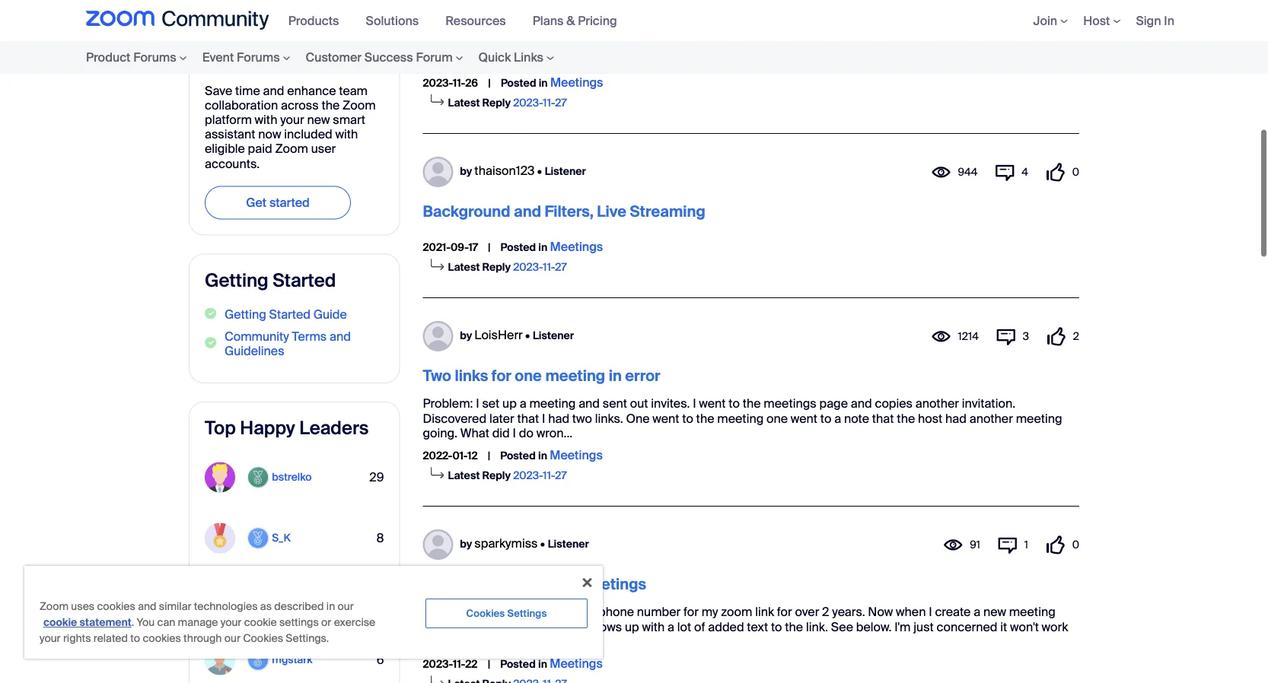 Task type: vqa. For each thing, say whether or not it's contained in the screenshot.
meetings inside the Problem: I set up a meeting and sent out invites. I went to the meetings page and copies another invitation. Discovered later that I had two links. One went to the meeting one went to a note that the host had another meeting going. What did I do wron...
yes



Task type: describe. For each thing, give the bounding box(es) containing it.
forums for event forums
[[237, 50, 280, 65]]

cookies inside zoom uses cookies and similar technologies as described in our cookie statement
[[97, 600, 135, 614]]

1 had from the left
[[548, 411, 570, 427]]

do
[[519, 425, 534, 441]]

11- for 2022-01-12 | posted in meetings latest reply 2023-11-27
[[543, 469, 555, 483]]

have...
[[503, 52, 538, 68]]

cookie inside .  you can manage your cookie settings or exercise your rights related to cookies through our cookies settings.
[[244, 616, 277, 630]]

and inside 'save time and enhance team collaboration across the zoom platform with your new smart assistant now included with eligible paid zoom user accounts.'
[[263, 82, 284, 98]]

started for getting started
[[273, 269, 336, 292]]

see
[[831, 619, 854, 635]]

top happy leaders heading
[[205, 417, 384, 440]]

meeting inside i have been using the same cellphone number for my zoom link for over 2 years. now when i create a new meeting and use that number, the link shows up with a lot of added text to the link. see below. i'm just concerned it won't work when i start the m...
[[1010, 605, 1056, 621]]

or
[[321, 616, 332, 630]]

products
[[288, 12, 339, 28]]

2 horizontal spatial that
[[873, 411, 894, 427]]

assistant
[[205, 126, 255, 142]]

set inside i raised this on the dev forum hoping it would have reached the right set of eyes.https://devforum.zoom.us/t/zoom-5- 6-10-vulnerabilities-with-openssl-dll-need-version-3-1-5/98806/1 however, following a search all prior reports of vulnerabilities have...
[[803, 23, 820, 39]]

4
[[1022, 165, 1029, 179]]

number inside i have been using the same cellphone number for my zoom link for over 2 years. now when i create a new meeting and use that number, the link shows up with a lot of added text to the link. see below. i'm just concerned it won't work when i start the m...
[[637, 605, 681, 621]]

zoom uses cookies and similar technologies as described in our cookie statement
[[40, 600, 354, 630]]

of inside i have been using the same cellphone number for my zoom link for over 2 years. now when i create a new meeting and use that number, the link shows up with a lot of added text to the link. see below. i'm just concerned it won't work when i start the m...
[[694, 619, 706, 635]]

i down phone
[[423, 605, 426, 621]]

and inside getting started guide community terms and guidelines
[[330, 329, 351, 345]]

described
[[274, 600, 324, 614]]

settings.
[[286, 632, 329, 646]]

1 vertical spatial meetings
[[579, 575, 647, 594]]

quick links link
[[471, 41, 562, 74]]

as
[[260, 600, 272, 614]]

ray_harwood
[[272, 592, 339, 606]]

a left "lot"
[[668, 619, 675, 635]]

meetings for loisherr
[[550, 448, 603, 464]]

two links for one meeting in error link
[[423, 366, 661, 386]]

live
[[597, 202, 627, 221]]

• for for
[[525, 329, 530, 343]]

get started link
[[205, 186, 351, 220]]

meetings for sparkymiss
[[550, 656, 603, 672]]

1214
[[958, 330, 979, 344]]

phone
[[423, 575, 469, 594]]

later
[[490, 411, 515, 427]]

prior
[[967, 37, 993, 53]]

out
[[630, 396, 648, 412]]

set inside problem: i set up a meeting and sent out invites. i went to the meetings page and copies another invitation. discovered later that i had two links. one went to the meeting one went to a note that the host had another meeting going. what did i do wron...
[[482, 396, 500, 412]]

1 2023-11-27 link from the top
[[513, 96, 567, 110]]

i right do
[[542, 411, 546, 427]]

i'm
[[895, 619, 911, 635]]

our inside zoom uses cookies and similar technologies as described in our cookie statement
[[338, 600, 354, 614]]

and right page
[[851, 396, 872, 412]]

our inside .  you can manage your cookie settings or exercise your rights related to cookies through our cookies settings.
[[224, 632, 241, 646]]

save time and enhance team collaboration across the zoom platform with your new smart assistant now included with eligible paid zoom user accounts.
[[205, 82, 376, 172]]

• inside by thaison123 • listener
[[537, 164, 542, 178]]

0 for sparkymiss
[[1073, 538, 1080, 553]]

cookies inside .  you can manage your cookie settings or exercise your rights related to cookies through our cookies settings.
[[143, 632, 181, 646]]

i inside i raised this on the dev forum hoping it would have reached the right set of eyes.https://devforum.zoom.us/t/zoom-5- 6-10-vulnerabilities-with-openssl-dll-need-version-3-1-5/98806/1 however, following a search all prior reports of vulnerabilities have...
[[423, 23, 426, 39]]

a right create
[[974, 605, 981, 621]]

26
[[466, 76, 478, 90]]

i left later
[[476, 396, 479, 412]]

included
[[284, 126, 333, 142]]

loisherr
[[475, 327, 523, 343]]

new inside i have been using the same cellphone number for my zoom link for over 2 years. now when i create a new meeting and use that number, the link shows up with a lot of added text to the link. see below. i'm just concerned it won't work when i start the m...
[[984, 605, 1007, 621]]

can
[[157, 616, 175, 630]]

right
[[775, 23, 800, 39]]

cellphone
[[579, 605, 634, 621]]

a right later
[[520, 396, 527, 412]]

in
[[1165, 12, 1175, 28]]

get
[[246, 195, 267, 211]]

latest for thaison123
[[448, 260, 480, 275]]

i left create
[[929, 605, 933, 621]]

sparkymiss image
[[423, 530, 454, 561]]

menu bar for get started
[[56, 41, 592, 74]]

customer success forum
[[306, 50, 453, 65]]

getting started guide community terms and guidelines
[[225, 306, 351, 359]]

two
[[423, 366, 452, 386]]

944
[[958, 165, 978, 179]]

guide
[[314, 306, 347, 322]]

meetings for thaison123
[[550, 239, 603, 255]]

and left sent
[[579, 396, 600, 412]]

2023- inside 2023-11-22 | posted in meetings
[[423, 658, 453, 672]]

to left note
[[821, 411, 832, 427]]

getting started heading
[[205, 269, 384, 292]]

number of accepted solutions: 29 image
[[370, 455, 384, 501]]

team
[[339, 82, 368, 98]]

s_k link
[[205, 524, 302, 554]]

11- down the vulnerabilities
[[453, 76, 466, 90]]

lot
[[678, 619, 692, 635]]

1 horizontal spatial when
[[896, 605, 926, 621]]

customer
[[306, 50, 362, 65]]

use
[[447, 619, 468, 635]]

loisherr link
[[475, 327, 523, 343]]

join
[[1034, 12, 1058, 28]]

2021-09-17 | posted in meetings latest reply 2023-11-27
[[423, 239, 603, 275]]

1 horizontal spatial another
[[970, 411, 1013, 427]]

latest inside 2023-11-26 | posted in meetings latest reply 2023-11-27
[[448, 96, 480, 110]]

enhance
[[287, 82, 336, 98]]

in for 2021-09-17 | posted in meetings latest reply 2023-11-27
[[539, 240, 548, 255]]

to inside .  you can manage your cookie settings or exercise your rights related to cookies through our cookies settings.
[[130, 632, 140, 646]]

one inside problem: i set up a meeting and sent out invites. i went to the meetings page and copies another invitation. discovered later that i had two links. one went to the meeting one went to a note that the host had another meeting going. what did i do wron...
[[767, 411, 788, 427]]

openssl-
[[563, 37, 612, 53]]

across
[[281, 97, 319, 113]]

by loisherr • listener
[[460, 327, 574, 343]]

posted for sparkymiss
[[501, 658, 536, 672]]

cookies settings
[[466, 608, 547, 621]]

wron...
[[537, 425, 573, 441]]

posted inside 2023-11-26 | posted in meetings latest reply 2023-11-27
[[501, 76, 537, 90]]

paid
[[248, 141, 272, 157]]

settings
[[279, 616, 319, 630]]

i left start on the left of the page
[[456, 634, 459, 650]]

event forums
[[202, 50, 280, 65]]

pricing
[[578, 12, 617, 28]]

a left note
[[835, 411, 842, 427]]

plans
[[533, 12, 564, 28]]

uses
[[71, 600, 95, 614]]

2 horizontal spatial went
[[791, 411, 818, 427]]

0 horizontal spatial went
[[653, 411, 680, 427]]

sign in
[[1137, 12, 1175, 28]]

new inside 'save time and enhance team collaboration across the zoom platform with your new smart assistant now included with eligible paid zoom user accounts.'
[[307, 112, 330, 128]]

s_k image
[[205, 524, 235, 554]]

0 horizontal spatial for
[[492, 366, 512, 386]]

create
[[935, 605, 971, 621]]

by for number
[[460, 538, 472, 552]]

sparkymiss
[[475, 536, 538, 552]]

listener for one
[[533, 329, 574, 343]]

vulnerabilities
[[423, 52, 500, 68]]

sign in link
[[1137, 12, 1175, 28]]

technologies
[[194, 600, 258, 614]]

1 meetings link from the top
[[551, 74, 604, 90]]

community champion | zoom employee image for 8
[[247, 527, 270, 550]]

just
[[914, 619, 934, 635]]

resources
[[446, 12, 506, 28]]

0 horizontal spatial link
[[532, 575, 557, 594]]

links
[[455, 366, 488, 386]]

below.
[[857, 619, 892, 635]]

thaison123 image
[[423, 157, 454, 187]]

community terms and guidelines link
[[225, 329, 384, 359]]

ray_harwood image
[[205, 585, 235, 615]]

thaison123
[[475, 163, 535, 179]]

01-
[[453, 449, 468, 463]]

event forums link
[[195, 41, 298, 74]]

i have been using the same cellphone number for my zoom link for over 2 years. now when i create a new meeting and use that number, the link shows up with a lot of added text to the link. see below. i'm just concerned it won't work when i start the m...
[[423, 605, 1069, 650]]

statement
[[80, 616, 132, 630]]

copies
[[875, 396, 913, 412]]

getting started
[[205, 269, 336, 292]]

menu bar for event forums
[[281, 0, 636, 41]]

and inside i have been using the same cellphone number for my zoom link for over 2 years. now when i create a new meeting and use that number, the link shows up with a lot of added text to the link. see below. i'm just concerned it won't work when i start the m...
[[423, 619, 444, 635]]

i left do
[[513, 425, 516, 441]]

2023- for 2022-01-12 | posted in meetings latest reply 2023-11-27
[[513, 469, 543, 483]]

0 horizontal spatial when
[[423, 634, 453, 650]]

to right invites.
[[729, 396, 740, 412]]

zoom inside zoom uses cookies and similar technologies as described in our cookie statement
[[40, 600, 69, 614]]

number,
[[495, 619, 541, 635]]

community
[[225, 329, 289, 345]]

meetings inside 2023-11-26 | posted in meetings latest reply 2023-11-27
[[551, 74, 604, 90]]

29
[[370, 470, 384, 486]]

have inside i raised this on the dev forum hoping it would have reached the right set of eyes.https://devforum.zoom.us/t/zoom-5- 6-10-vulnerabilities-with-openssl-dll-need-version-3-1-5/98806/1 however, following a search all prior reports of vulnerabilities have...
[[675, 23, 701, 39]]

save
[[205, 82, 232, 98]]

related
[[94, 632, 128, 646]]

now
[[258, 126, 281, 142]]

over
[[795, 605, 820, 621]]

0 horizontal spatial another
[[916, 396, 959, 412]]

by sparkymiss • listener
[[460, 536, 589, 552]]

1 horizontal spatial zoom
[[275, 141, 308, 157]]

1 horizontal spatial that
[[517, 411, 539, 427]]

user
[[311, 141, 336, 157]]

by inside by thaison123 • listener
[[460, 164, 472, 178]]

2023- for 2023-11-26 | posted in meetings latest reply 2023-11-27
[[513, 96, 543, 110]]

2 inside i have been using the same cellphone number for my zoom link for over 2 years. now when i create a new meeting and use that number, the link shows up with a lot of added text to the link. see below. i'm just concerned it won't work when i start the m...
[[823, 605, 830, 621]]

• for link
[[540, 538, 545, 552]]

bstrelko link
[[205, 463, 323, 493]]

my
[[702, 605, 718, 621]]

search
[[908, 37, 948, 53]]

1 horizontal spatial of
[[823, 23, 834, 39]]

cookies inside .  you can manage your cookie settings or exercise your rights related to cookies through our cookies settings.
[[243, 632, 283, 646]]

it inside i raised this on the dev forum hoping it would have reached the right set of eyes.https://devforum.zoom.us/t/zoom-5- 6-10-vulnerabilities-with-openssl-dll-need-version-3-1-5/98806/1 however, following a search all prior reports of vulnerabilities have...
[[629, 23, 636, 39]]



Task type: locate. For each thing, give the bounding box(es) containing it.
been
[[459, 605, 488, 621]]

reply inside 2023-11-26 | posted in meetings latest reply 2023-11-27
[[482, 96, 511, 110]]

3 by from the top
[[460, 538, 472, 552]]

1 horizontal spatial forums
[[237, 50, 280, 65]]

number of accepted solutions: 8 image
[[377, 516, 384, 562]]

a left search
[[899, 37, 905, 53]]

all
[[951, 37, 964, 53]]

1 horizontal spatial set
[[803, 23, 820, 39]]

forums for product forums
[[133, 50, 176, 65]]

1 vertical spatial by
[[460, 329, 472, 343]]

this
[[467, 23, 487, 39]]

1 horizontal spatial 2
[[1074, 330, 1080, 344]]

problem:
[[423, 396, 473, 412]]

2 vertical spatial your
[[40, 632, 61, 646]]

1 reply from the top
[[482, 96, 511, 110]]

2023- down do
[[513, 469, 543, 483]]

latest down 09-
[[448, 260, 480, 275]]

2023-11-22 | posted in meetings
[[423, 656, 603, 672]]

0 vertical spatial your
[[280, 112, 304, 128]]

getting for getting started
[[205, 269, 269, 292]]

started
[[273, 269, 336, 292], [269, 306, 311, 322]]

phone number link to meetings link
[[423, 575, 647, 594]]

0 vertical spatial number
[[472, 575, 528, 594]]

listener up two links for one meeting in error link
[[533, 329, 574, 343]]

0
[[1073, 165, 1080, 179], [1073, 538, 1080, 553]]

meetings inside problem: i set up a meeting and sent out invites. i went to the meetings page and copies another invitation. discovered later that i had two links. one went to the meeting one went to a note that the host had another meeting going. what did i do wron...
[[764, 396, 817, 412]]

latest inside 2021-09-17 | posted in meetings latest reply 2023-11-27
[[448, 260, 480, 275]]

1 vertical spatial 27
[[555, 260, 567, 275]]

community champion | customer image inside ray_harwood link
[[247, 588, 270, 611]]

2 meetings link from the top
[[550, 239, 603, 255]]

in for two links for one meeting in error
[[609, 366, 622, 386]]

listener inside by sparkymiss • listener
[[548, 538, 589, 552]]

mgstark image
[[205, 646, 235, 676]]

1 vertical spatial listener
[[533, 329, 574, 343]]

by thaison123 • listener
[[460, 163, 586, 179]]

posted inside 2022-01-12 | posted in meetings latest reply 2023-11-27
[[501, 449, 536, 463]]

by right sparkymiss icon
[[460, 538, 472, 552]]

with left "lot"
[[642, 619, 665, 635]]

a inside i raised this on the dev forum hoping it would have reached the right set of eyes.https://devforum.zoom.us/t/zoom-5- 6-10-vulnerabilities-with-openssl-dll-need-version-3-1-5/98806/1 however, following a search all prior reports of vulnerabilities have...
[[899, 37, 905, 53]]

with right included
[[335, 126, 358, 142]]

0 vertical spatial getting
[[205, 269, 269, 292]]

2 right over at the right bottom of the page
[[823, 605, 830, 621]]

meeting right concerned
[[1010, 605, 1056, 621]]

posted down "have..."
[[501, 76, 537, 90]]

cookies down can
[[143, 632, 181, 646]]

0 vertical spatial 27
[[555, 96, 567, 110]]

1 vertical spatial it
[[1001, 619, 1008, 635]]

meetings link for sparkymiss
[[550, 656, 603, 672]]

cookies down the as at left bottom
[[243, 632, 283, 646]]

0 vertical spatial 2
[[1074, 330, 1080, 344]]

posted for thaison123
[[501, 240, 536, 255]]

community.title image
[[86, 11, 269, 30]]

0 horizontal spatial meetings
[[579, 575, 647, 594]]

get started
[[246, 195, 310, 211]]

0 vertical spatial community champion | customer image
[[247, 467, 270, 489]]

2023- for 2021-09-17 | posted in meetings latest reply 2023-11-27
[[513, 260, 543, 275]]

in for 2023-11-22 | posted in meetings
[[538, 658, 548, 672]]

1 vertical spatial latest
[[448, 260, 480, 275]]

3
[[1023, 330, 1030, 344]]

posted down do
[[501, 449, 536, 463]]

0 for thaison123
[[1073, 165, 1080, 179]]

0 horizontal spatial up
[[503, 396, 517, 412]]

2
[[1074, 330, 1080, 344], [823, 605, 830, 621]]

0 horizontal spatial with
[[255, 112, 278, 128]]

4 meetings from the top
[[550, 656, 603, 672]]

forum
[[416, 50, 453, 65]]

cookie up rights
[[43, 616, 77, 630]]

2 horizontal spatial link
[[756, 605, 775, 621]]

forums inside "link"
[[237, 50, 280, 65]]

3 latest from the top
[[448, 469, 480, 483]]

2022-01-12 | posted in meetings latest reply 2023-11-27
[[423, 448, 603, 483]]

2 right 3
[[1074, 330, 1080, 344]]

1 horizontal spatial up
[[625, 619, 639, 635]]

our right the through
[[224, 632, 241, 646]]

accounts.
[[205, 156, 260, 172]]

| for loisherr
[[488, 449, 491, 463]]

with-
[[535, 37, 563, 53]]

collaboration
[[205, 97, 278, 113]]

went
[[699, 396, 726, 412], [653, 411, 680, 427], [791, 411, 818, 427]]

by right thaison123 "icon"
[[460, 164, 472, 178]]

6-
[[423, 37, 435, 53]]

2 vertical spatial 2023-11-27 link
[[513, 469, 567, 483]]

reply down did
[[482, 469, 511, 483]]

2 0 from the top
[[1073, 538, 1080, 553]]

0 vertical spatial listener
[[545, 164, 586, 178]]

product
[[86, 50, 131, 65]]

by
[[460, 164, 472, 178], [460, 329, 472, 343], [460, 538, 472, 552]]

2 horizontal spatial with
[[642, 619, 665, 635]]

smart
[[333, 112, 366, 128]]

thaison123 link
[[475, 163, 535, 179]]

2 horizontal spatial of
[[1039, 37, 1050, 53]]

to inside i have been using the same cellphone number for my zoom link for over 2 years. now when i create a new meeting and use that number, the link shows up with a lot of added text to the link. see below. i'm just concerned it won't work when i start the m...
[[771, 619, 782, 635]]

0 horizontal spatial it
[[629, 23, 636, 39]]

0 horizontal spatial cookies
[[243, 632, 283, 646]]

bstrelko image
[[205, 463, 235, 493]]

that right use
[[470, 619, 492, 635]]

2 vertical spatial listener
[[548, 538, 589, 552]]

new up user
[[307, 112, 330, 128]]

our
[[338, 600, 354, 614], [224, 632, 241, 646]]

11- for 2023-11-26 | posted in meetings latest reply 2023-11-27
[[543, 96, 555, 110]]

have
[[675, 23, 701, 39], [429, 605, 456, 621]]

91
[[970, 538, 981, 553]]

3 posted from the top
[[501, 449, 536, 463]]

1 horizontal spatial for
[[684, 605, 699, 621]]

3 reply from the top
[[482, 469, 511, 483]]

and right time
[[263, 82, 284, 98]]

getting inside getting started guide community terms and guidelines
[[225, 306, 266, 322]]

2 horizontal spatial your
[[280, 112, 304, 128]]

0 horizontal spatial forums
[[133, 50, 176, 65]]

up right shows
[[625, 619, 639, 635]]

• inside by loisherr • listener
[[525, 329, 530, 343]]

0 vertical spatial zoom
[[343, 97, 376, 113]]

dev
[[528, 23, 549, 39]]

2023- inside 2022-01-12 | posted in meetings latest reply 2023-11-27
[[513, 469, 543, 483]]

2023- down forum on the left top of the page
[[423, 76, 453, 90]]

2 latest from the top
[[448, 260, 480, 275]]

2 vertical spatial •
[[540, 538, 545, 552]]

6
[[377, 653, 384, 669]]

4 posted from the top
[[501, 658, 536, 672]]

and left use
[[423, 619, 444, 635]]

up inside i have been using the same cellphone number for my zoom link for over 2 years. now when i create a new meeting and use that number, the link shows up with a lot of added text to the link. see below. i'm just concerned it won't work when i start the m...
[[625, 619, 639, 635]]

4 meetings link from the top
[[550, 656, 603, 672]]

reply for loisherr
[[482, 469, 511, 483]]

cookies inside button
[[466, 608, 505, 621]]

0 vertical spatial community champion | zoom employee image
[[247, 527, 270, 550]]

went left page
[[791, 411, 818, 427]]

2 community champion | customer image from the top
[[247, 588, 270, 611]]

0 vertical spatial meetings
[[764, 396, 817, 412]]

meeting up wron...
[[530, 396, 576, 412]]

2023- down "have..."
[[513, 96, 543, 110]]

2 vertical spatial reply
[[482, 469, 511, 483]]

2 2023-11-27 link from the top
[[513, 260, 567, 275]]

1 horizontal spatial cookies
[[466, 608, 505, 621]]

of right right
[[823, 23, 834, 39]]

community champion | zoom employee image inside mgstark link
[[247, 649, 270, 672]]

| inside 2021-09-17 | posted in meetings latest reply 2023-11-27
[[488, 240, 491, 255]]

1
[[1025, 538, 1029, 553]]

27 down with-
[[555, 96, 567, 110]]

bstrelko
[[272, 470, 312, 484]]

1 vertical spatial getting
[[225, 306, 266, 322]]

latest for loisherr
[[448, 469, 480, 483]]

to right text on the bottom right of page
[[771, 619, 782, 635]]

2 meetings from the top
[[550, 239, 603, 255]]

menu bar
[[281, 0, 636, 41], [1011, 0, 1183, 41], [56, 41, 592, 74]]

meeting right invitation. on the right bottom of the page
[[1016, 411, 1063, 427]]

1 latest from the top
[[448, 96, 480, 110]]

0 vertical spatial by
[[460, 164, 472, 178]]

1 horizontal spatial it
[[1001, 619, 1008, 635]]

0 vertical spatial one
[[515, 366, 542, 386]]

1 vertical spatial started
[[269, 306, 311, 322]]

meetings up cellphone at the bottom of page
[[579, 575, 647, 594]]

27 inside 2023-11-26 | posted in meetings latest reply 2023-11-27
[[555, 96, 567, 110]]

0 vertical spatial set
[[803, 23, 820, 39]]

your inside 'save time and enhance team collaboration across the zoom platform with your new smart assistant now included with eligible paid zoom user accounts.'
[[280, 112, 304, 128]]

meetings down openssl-
[[551, 74, 604, 90]]

• inside by sparkymiss • listener
[[540, 538, 545, 552]]

2023-11-27 link down the links
[[513, 96, 567, 110]]

started inside getting started guide community terms and guidelines
[[269, 306, 311, 322]]

0 vertical spatial when
[[896, 605, 926, 621]]

phone number link to meetings
[[423, 575, 647, 594]]

1 vertical spatial our
[[224, 632, 241, 646]]

0 vertical spatial our
[[338, 600, 354, 614]]

1 forums from the left
[[133, 50, 176, 65]]

0 vertical spatial have
[[675, 23, 701, 39]]

2023-11-27 link down do
[[513, 469, 567, 483]]

0 horizontal spatial that
[[470, 619, 492, 635]]

11- for 2021-09-17 | posted in meetings latest reply 2023-11-27
[[543, 260, 555, 275]]

| right 22
[[488, 658, 490, 672]]

getting for getting started guide community terms and guidelines
[[225, 306, 266, 322]]

cookies up the statement
[[97, 600, 135, 614]]

reply inside 2021-09-17 | posted in meetings latest reply 2023-11-27
[[482, 260, 511, 275]]

0 horizontal spatial your
[[40, 632, 61, 646]]

meeting right invites.
[[718, 411, 764, 427]]

hoping
[[587, 23, 626, 39]]

manage
[[178, 616, 218, 630]]

11- inside 2023-11-22 | posted in meetings
[[453, 658, 466, 672]]

i
[[423, 23, 426, 39], [476, 396, 479, 412], [693, 396, 696, 412], [542, 411, 546, 427], [513, 425, 516, 441], [423, 605, 426, 621], [929, 605, 933, 621], [456, 634, 459, 650]]

our up exercise
[[338, 600, 354, 614]]

in for 2023-11-26 | posted in meetings latest reply 2023-11-27
[[539, 76, 548, 90]]

0 horizontal spatial our
[[224, 632, 241, 646]]

community champion | customer image for bstrelko
[[247, 467, 270, 489]]

1 horizontal spatial cookies
[[143, 632, 181, 646]]

2 horizontal spatial for
[[777, 605, 792, 621]]

community champion | customer image for ray_harwood
[[247, 588, 270, 611]]

posted inside 2023-11-22 | posted in meetings
[[501, 658, 536, 672]]

27
[[555, 96, 567, 110], [555, 260, 567, 275], [555, 469, 567, 483]]

2 cookie from the left
[[244, 616, 277, 630]]

terms
[[292, 329, 327, 345]]

dll-
[[612, 37, 630, 53]]

your
[[280, 112, 304, 128], [221, 616, 242, 630], [40, 632, 61, 646]]

2 by from the top
[[460, 329, 472, 343]]

11- inside 2021-09-17 | posted in meetings latest reply 2023-11-27
[[543, 260, 555, 275]]

cookie
[[43, 616, 77, 630], [244, 616, 277, 630]]

1 by from the top
[[460, 164, 472, 178]]

by right loisherr image on the left
[[460, 329, 472, 343]]

one down by loisherr • listener
[[515, 366, 542, 386]]

it inside i have been using the same cellphone number for my zoom link for over 2 years. now when i create a new meeting and use that number, the link shows up with a lot of added text to the link. see below. i'm just concerned it won't work when i start the m...
[[1001, 619, 1008, 635]]

in down background and filters, live streaming
[[539, 240, 548, 255]]

when left start on the left of the page
[[423, 634, 453, 650]]

your left rights
[[40, 632, 61, 646]]

2023-11-27 link for loisherr
[[513, 469, 567, 483]]

0 horizontal spatial cookie
[[43, 616, 77, 630]]

| inside 2023-11-26 | posted in meetings latest reply 2023-11-27
[[488, 76, 491, 90]]

0 vertical spatial new
[[307, 112, 330, 128]]

community champion | customer image
[[247, 467, 270, 489], [247, 588, 270, 611]]

cookies
[[466, 608, 505, 621], [243, 632, 283, 646]]

0 right 1
[[1073, 538, 1080, 553]]

2 vertical spatial by
[[460, 538, 472, 552]]

would
[[639, 23, 672, 39]]

it
[[629, 23, 636, 39], [1001, 619, 1008, 635]]

1 horizontal spatial meetings
[[764, 396, 817, 412]]

to right 'one'
[[683, 411, 694, 427]]

2023- inside 2021-09-17 | posted in meetings latest reply 2023-11-27
[[513, 260, 543, 275]]

1 vertical spatial 2
[[823, 605, 830, 621]]

through
[[184, 632, 222, 646]]

getting
[[205, 269, 269, 292], [225, 306, 266, 322]]

3 meetings from the top
[[550, 448, 603, 464]]

1 horizontal spatial number
[[637, 605, 681, 621]]

zoom left uses
[[40, 600, 69, 614]]

similar
[[159, 600, 191, 614]]

meetings link down openssl-
[[551, 74, 604, 90]]

posted down m...
[[501, 658, 536, 672]]

posted inside 2021-09-17 | posted in meetings latest reply 2023-11-27
[[501, 240, 536, 255]]

community champion | customer image inside bstrelko 'link'
[[247, 467, 270, 489]]

community champion | zoom employee image left the s_k
[[247, 527, 270, 550]]

27 for loisherr
[[555, 469, 567, 483]]

0 horizontal spatial one
[[515, 366, 542, 386]]

1 horizontal spatial cookie
[[244, 616, 277, 630]]

2 27 from the top
[[555, 260, 567, 275]]

have left 3-
[[675, 23, 701, 39]]

a
[[899, 37, 905, 53], [520, 396, 527, 412], [835, 411, 842, 427], [974, 605, 981, 621], [668, 619, 675, 635]]

0 horizontal spatial of
[[694, 619, 706, 635]]

2 posted from the top
[[501, 240, 536, 255]]

the inside 'save time and enhance team collaboration across the zoom platform with your new smart assistant now included with eligible paid zoom user accounts.'
[[322, 97, 340, 113]]

and inside zoom uses cookies and similar technologies as described in our cookie statement
[[138, 600, 157, 614]]

reply
[[482, 96, 511, 110], [482, 260, 511, 275], [482, 469, 511, 483]]

• right loisherr
[[525, 329, 530, 343]]

number
[[472, 575, 528, 594], [637, 605, 681, 621]]

ray_harwood link
[[205, 585, 350, 615]]

menu bar containing join
[[1011, 0, 1183, 41]]

27 inside 2021-09-17 | posted in meetings latest reply 2023-11-27
[[555, 260, 567, 275]]

1 0 from the top
[[1073, 165, 1080, 179]]

0 horizontal spatial had
[[548, 411, 570, 427]]

0 vertical spatial up
[[503, 396, 517, 412]]

background and filters, live streaming
[[423, 202, 706, 221]]

in inside 2022-01-12 | posted in meetings latest reply 2023-11-27
[[538, 449, 548, 463]]

product forums link
[[86, 41, 195, 74]]

another right copies
[[916, 396, 959, 412]]

in inside 2023-11-26 | posted in meetings latest reply 2023-11-27
[[539, 76, 548, 90]]

1 vertical spatial zoom
[[275, 141, 308, 157]]

latest
[[448, 96, 480, 110], [448, 260, 480, 275], [448, 469, 480, 483]]

0 vertical spatial latest
[[448, 96, 480, 110]]

listener inside by thaison123 • listener
[[545, 164, 586, 178]]

11- inside 2022-01-12 | posted in meetings latest reply 2023-11-27
[[543, 469, 555, 483]]

0 horizontal spatial set
[[482, 396, 500, 412]]

to up same
[[561, 575, 575, 594]]

listener inside by loisherr • listener
[[533, 329, 574, 343]]

community champion | customer image left bstrelko
[[247, 467, 270, 489]]

1 vertical spatial when
[[423, 634, 453, 650]]

i right invites.
[[693, 396, 696, 412]]

1 vertical spatial 2023-11-27 link
[[513, 260, 567, 275]]

listener up "background and filters, live streaming" link
[[545, 164, 586, 178]]

0 horizontal spatial zoom
[[40, 600, 69, 614]]

1 vertical spatial community champion | zoom employee image
[[247, 649, 270, 672]]

in down number,
[[538, 658, 548, 672]]

latest down 26
[[448, 96, 480, 110]]

0 horizontal spatial number
[[472, 575, 528, 594]]

11- down wron...
[[543, 469, 555, 483]]

number of accepted solutions: 6 image
[[377, 638, 384, 684]]

when right the now
[[896, 605, 926, 621]]

meetings link for loisherr
[[550, 448, 603, 464]]

community champion | customer image right ray_harwood image
[[247, 588, 270, 611]]

1 horizontal spatial had
[[946, 411, 967, 427]]

had left two
[[548, 411, 570, 427]]

filters,
[[545, 202, 594, 221]]

1 vertical spatial cookies
[[243, 632, 283, 646]]

have inside i have been using the same cellphone number for my zoom link for over 2 years. now when i create a new meeting and use that number, the link shows up with a lot of added text to the link. see below. i'm just concerned it won't work when i start the m...
[[429, 605, 456, 621]]

and down by thaison123 • listener
[[514, 202, 541, 221]]

meetings link for thaison123
[[550, 239, 603, 255]]

1 cookie from the left
[[43, 616, 77, 630]]

set
[[803, 23, 820, 39], [482, 396, 500, 412]]

community champion | zoom employee image inside s_k link
[[247, 527, 270, 550]]

did
[[492, 425, 510, 441]]

exercise
[[334, 616, 376, 630]]

zoom right enhance
[[343, 97, 376, 113]]

0 vertical spatial reply
[[482, 96, 511, 110]]

link left shows
[[565, 619, 584, 635]]

meetings inside 2021-09-17 | posted in meetings latest reply 2023-11-27
[[550, 239, 603, 255]]

in down wron...
[[538, 449, 548, 463]]

1 horizontal spatial new
[[984, 605, 1007, 621]]

latest down "01-"
[[448, 469, 480, 483]]

27 down wron...
[[555, 469, 567, 483]]

0 vertical spatial cookies
[[97, 600, 135, 614]]

0 horizontal spatial 2
[[823, 605, 830, 621]]

0 vertical spatial it
[[629, 23, 636, 39]]

in inside 2023-11-22 | posted in meetings
[[538, 658, 548, 672]]

1 vertical spatial new
[[984, 605, 1007, 621]]

cookie statement link
[[43, 616, 132, 630]]

• right thaison123
[[537, 164, 542, 178]]

2 forums from the left
[[237, 50, 280, 65]]

link.
[[806, 619, 829, 635]]

two
[[573, 411, 592, 427]]

menu bar containing product forums
[[56, 41, 592, 74]]

up inside problem: i set up a meeting and sent out invites. i went to the meetings page and copies another invitation. discovered later that i had two links. one went to the meeting one went to a note that the host had another meeting going. what did i do wron...
[[503, 396, 517, 412]]

reply inside 2022-01-12 | posted in meetings latest reply 2023-11-27
[[482, 469, 511, 483]]

settings
[[508, 608, 547, 621]]

27 inside 2022-01-12 | posted in meetings latest reply 2023-11-27
[[555, 469, 567, 483]]

| inside 2023-11-22 | posted in meetings
[[488, 658, 490, 672]]

resources link
[[446, 12, 518, 28]]

11- down the links
[[543, 96, 555, 110]]

version-
[[664, 37, 709, 53]]

number up using
[[472, 575, 528, 594]]

menu bar containing products
[[281, 0, 636, 41]]

0 vertical spatial 2023-11-27 link
[[513, 96, 567, 110]]

1 vertical spatial set
[[482, 396, 500, 412]]

set up did
[[482, 396, 500, 412]]

2023- left 22
[[423, 658, 453, 672]]

| inside 2022-01-12 | posted in meetings latest reply 2023-11-27
[[488, 449, 491, 463]]

loisherr image
[[423, 321, 454, 352]]

went right invites.
[[699, 396, 726, 412]]

0 vertical spatial started
[[273, 269, 336, 292]]

by inside by sparkymiss • listener
[[460, 538, 472, 552]]

it left would
[[629, 23, 636, 39]]

1 horizontal spatial went
[[699, 396, 726, 412]]

in inside zoom uses cookies and similar technologies as described in our cookie statement
[[327, 600, 335, 614]]

latest inside 2022-01-12 | posted in meetings latest reply 2023-11-27
[[448, 469, 480, 483]]

in for 2022-01-12 | posted in meetings latest reply 2023-11-27
[[538, 449, 548, 463]]

0 vertical spatial •
[[537, 164, 542, 178]]

going.
[[423, 425, 458, 441]]

meeting up two
[[546, 366, 606, 386]]

1 vertical spatial up
[[625, 619, 639, 635]]

1 horizontal spatial our
[[338, 600, 354, 614]]

2 community champion | zoom employee image from the top
[[247, 649, 270, 672]]

1 27 from the top
[[555, 96, 567, 110]]

3 2023-11-27 link from the top
[[513, 469, 567, 483]]

1 community champion | customer image from the top
[[247, 467, 270, 489]]

forums up time
[[237, 50, 280, 65]]

meetings inside 2022-01-12 | posted in meetings latest reply 2023-11-27
[[550, 448, 603, 464]]

community champion | zoom employee image
[[247, 527, 270, 550], [247, 649, 270, 672]]

| for thaison123
[[488, 240, 491, 255]]

1 meetings from the top
[[551, 74, 604, 90]]

started for getting started guide community terms and guidelines
[[269, 306, 311, 322]]

zoom right paid
[[275, 141, 308, 157]]

2 horizontal spatial zoom
[[343, 97, 376, 113]]

2 reply from the top
[[482, 260, 511, 275]]

now
[[868, 605, 894, 621]]

2 vertical spatial latest
[[448, 469, 480, 483]]

3 27 from the top
[[555, 469, 567, 483]]

11- down start on the left of the page
[[453, 658, 466, 672]]

reply for thaison123
[[482, 260, 511, 275]]

have down phone
[[429, 605, 456, 621]]

in inside 2021-09-17 | posted in meetings latest reply 2023-11-27
[[539, 240, 548, 255]]

1 community champion | zoom employee image from the top
[[247, 527, 270, 550]]

getting started guide link
[[225, 306, 347, 322]]

note
[[844, 411, 870, 427]]

meetings down shows
[[550, 656, 603, 672]]

| right 12
[[488, 449, 491, 463]]

1 horizontal spatial one
[[767, 411, 788, 427]]

1 vertical spatial community champion | customer image
[[247, 588, 270, 611]]

rights
[[63, 632, 91, 646]]

your down technologies
[[221, 616, 242, 630]]

background and filters, live streaming link
[[423, 202, 706, 221]]

link up same
[[532, 575, 557, 594]]

8
[[377, 531, 384, 547]]

meetings link
[[551, 74, 604, 90], [550, 239, 603, 255], [550, 448, 603, 464], [550, 656, 603, 672]]

streaming
[[630, 202, 706, 221]]

to down .
[[130, 632, 140, 646]]

listener for to
[[548, 538, 589, 552]]

1-
[[721, 37, 730, 53]]

meetings link down filters,
[[550, 239, 603, 255]]

that inside i have been using the same cellphone number for my zoom link for over 2 years. now when i create a new meeting and use that number, the link shows up with a lot of added text to the link. see below. i'm just concerned it won't work when i start the m...
[[470, 619, 492, 635]]

with inside i have been using the same cellphone number for my zoom link for over 2 years. now when i create a new meeting and use that number, the link shows up with a lot of added text to the link. see below. i'm just concerned it won't work when i start the m...
[[642, 619, 665, 635]]

1 horizontal spatial link
[[565, 619, 584, 635]]

i left raised
[[423, 23, 426, 39]]

success
[[365, 50, 413, 65]]

community champion | zoom employee image for 6
[[247, 649, 270, 672]]

27 for thaison123
[[555, 260, 567, 275]]

posted for loisherr
[[501, 449, 536, 463]]

1 posted from the top
[[501, 76, 537, 90]]

2 had from the left
[[946, 411, 967, 427]]

another
[[916, 396, 959, 412], [970, 411, 1013, 427]]

join link
[[1034, 12, 1069, 28]]

1 horizontal spatial with
[[335, 126, 358, 142]]

3 meetings link from the top
[[550, 448, 603, 464]]

2023-11-27 link for thaison123
[[513, 260, 567, 275]]

| for sparkymiss
[[488, 658, 490, 672]]

m...
[[512, 634, 532, 650]]

by inside by loisherr • listener
[[460, 329, 472, 343]]

one
[[626, 411, 650, 427]]

forums down 'community.title' "image"
[[133, 50, 176, 65]]

1 horizontal spatial your
[[221, 616, 242, 630]]

0 vertical spatial cookies
[[466, 608, 505, 621]]

event
[[202, 50, 234, 65]]

0 horizontal spatial cookies
[[97, 600, 135, 614]]

by for links
[[460, 329, 472, 343]]

your down enhance
[[280, 112, 304, 128]]

cookie inside zoom uses cookies and similar technologies as described in our cookie statement
[[43, 616, 77, 630]]



